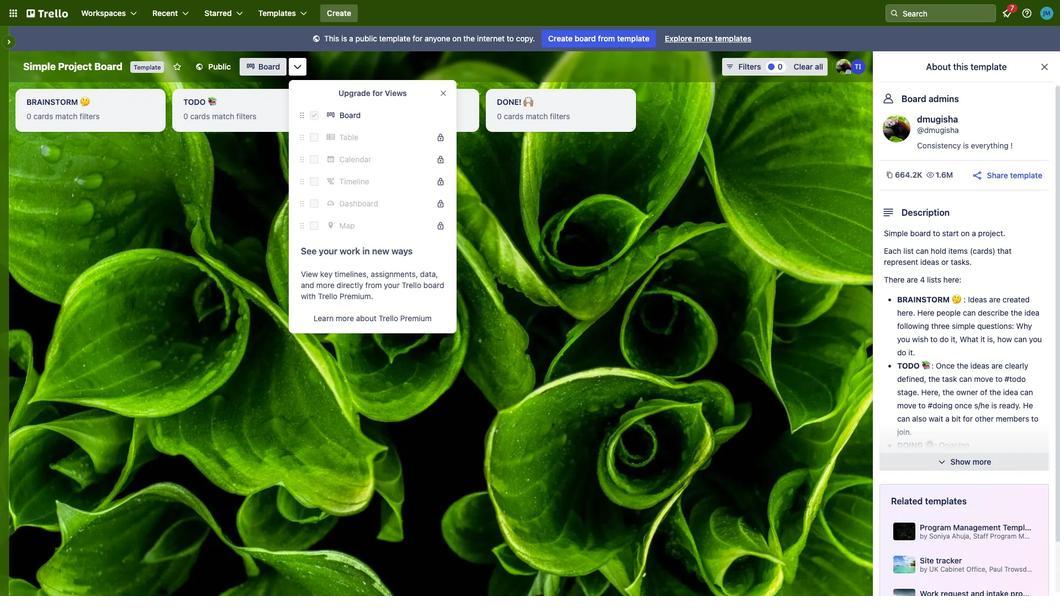Task type: describe. For each thing, give the bounding box(es) containing it.
here
[[917, 308, 934, 317]]

1 vertical spatial board link
[[323, 107, 450, 124]]

bit
[[952, 414, 961, 423]]

project inside board name text field
[[58, 61, 92, 72]]

for inside : once the ideas are clearly defined, the task can move to #todo stage. here, the owner of the idea can move to #doing once s/he is ready. he can also wait a bit for other members to join.
[[963, 414, 973, 423]]

done! inside done! 🙌🏽 0 cards match filters
[[497, 97, 521, 107]]

cards for doing
[[347, 112, 367, 121]]

@
[[1048, 532, 1054, 540]]

table
[[339, 133, 358, 142]]

view key timelines, assignments, data, and more directly from your trello board with trello premium.
[[301, 269, 444, 301]]

jeremy miller (jeremymiller198) image
[[1040, 7, 1053, 20]]

clear all
[[794, 62, 823, 71]]

can inside "each list can hold items (cards) that represent ideas or tasks."
[[916, 246, 929, 256]]

todo 📚 0 cards match filters
[[183, 97, 257, 121]]

defined,
[[897, 374, 926, 384]]

template right public
[[379, 34, 411, 43]]

the right of
[[990, 388, 1001, 397]]

join.
[[897, 427, 912, 437]]

office,
[[966, 565, 987, 574]]

upgrade
[[339, 88, 370, 98]]

0 horizontal spatial your
[[319, 246, 338, 256]]

to inside : ideas are created here. here people can describe the idea following three simple questions: why you wish to do it, what it is, how can you do it.
[[930, 335, 938, 344]]

cabinet
[[940, 565, 965, 574]]

lists
[[927, 275, 941, 284]]

: inside : once the ideas are clearly defined, the task can move to #todo stage. here, the owner of the idea can move to #doing once s/he is ready. he can also wait a bit for other members to join.
[[932, 361, 934, 370]]

brainstorm 🤔
[[897, 295, 962, 304]]

match for ⚙️
[[369, 112, 391, 121]]

all
[[815, 62, 823, 71]]

can down why
[[1014, 335, 1027, 344]]

it.
[[908, 348, 915, 357]]

🤔 for brainstorm 🤔 0 cards match filters
[[80, 97, 90, 107]]

describe
[[978, 308, 1009, 317]]

brainstorm for brainstorm 🤔
[[897, 295, 950, 304]]

are inside : once the ideas are clearly defined, the task can move to #todo stage. here, the owner of the idea can move to #doing once s/he is ready. he can also wait a bit for other members to join.
[[992, 361, 1003, 370]]

664.2k
[[895, 170, 922, 179]]

show more button
[[880, 453, 1049, 471]]

📚 for todo 📚 0 cards match filters
[[208, 97, 218, 107]]

board for create
[[575, 34, 596, 43]]

related
[[891, 496, 923, 506]]

questions:
[[977, 321, 1014, 331]]

timelines,
[[335, 269, 369, 279]]

template right this on the right of the page
[[971, 62, 1007, 72]]

clear
[[794, 62, 813, 71]]

1 horizontal spatial for
[[413, 34, 423, 43]]

7 notifications image
[[1000, 7, 1014, 20]]

ahuja,
[[952, 532, 971, 540]]

is for consistency
[[963, 141, 969, 150]]

0 horizontal spatial a
[[349, 34, 353, 43]]

template inside share template button
[[1010, 170, 1042, 180]]

is for this
[[341, 34, 347, 43]]

board admins
[[902, 94, 959, 104]]

star or unstar board image
[[173, 62, 182, 71]]

primary element
[[0, 0, 1060, 27]]

show more
[[951, 457, 991, 467]]

owner
[[956, 388, 978, 397]]

workspaces
[[81, 8, 126, 18]]

related templates
[[891, 496, 967, 506]]

board up table
[[340, 110, 361, 120]]

learn more about trello premium link
[[314, 313, 432, 324]]

the left internet in the left top of the page
[[463, 34, 475, 43]]

0 vertical spatial are
[[907, 275, 918, 284]]

0 horizontal spatial trello
[[318, 292, 337, 301]]

cards for todo
[[190, 112, 210, 121]]

match for 🤔
[[55, 112, 77, 121]]

uk
[[929, 565, 938, 574]]

0 for doing ⚙️
[[340, 112, 345, 121]]

why
[[1016, 321, 1032, 331]]

to left copy. in the top of the page
[[507, 34, 514, 43]]

this is a public template for anyone on the internet to copy.
[[324, 34, 535, 43]]

0 vertical spatial do
[[940, 335, 949, 344]]

to left #todo on the bottom
[[995, 374, 1003, 384]]

1 horizontal spatial from
[[598, 34, 615, 43]]

the down task
[[943, 388, 954, 397]]

to down he
[[1031, 414, 1038, 423]]

board inside text field
[[94, 61, 123, 72]]

finished
[[938, 454, 968, 463]]

: once the ideas are clearly defined, the task can move to #todo stage. here, the owner of the idea can move to #doing once s/he is ready. he can also wait a bit for other members to join.
[[897, 361, 1038, 437]]

tracker
[[936, 556, 962, 565]]

: ideas are created here. here people can describe the idea following three simple questions: why you wish to do it, what it is, how can you do it.
[[897, 295, 1042, 357]]

there
[[884, 275, 905, 284]]

board left the "admins"
[[902, 94, 926, 104]]

new
[[372, 246, 389, 256]]

timeline
[[339, 177, 369, 186]]

ways
[[392, 246, 413, 256]]

this
[[324, 34, 339, 43]]

0 horizontal spatial program
[[920, 523, 951, 532]]

explore
[[665, 34, 692, 43]]

BRAINSTORM 🤔 text field
[[20, 93, 161, 111]]

done! 🙌🏽 0 cards match filters
[[497, 97, 570, 121]]

the inside : ideas are created here. here people can describe the idea following three simple questions: why you wish to do it, what it is, how can you do it.
[[1011, 308, 1022, 317]]

can up join.
[[897, 414, 910, 423]]

dashboard
[[339, 199, 378, 208]]

also
[[912, 414, 927, 423]]

each list can hold items (cards) that represent ideas or tasks.
[[884, 246, 1012, 267]]

manager
[[1019, 532, 1046, 540]]

doing for doing ⚙️ 0 cards match filters
[[340, 97, 365, 107]]

key
[[320, 269, 332, 279]]

starred button
[[198, 4, 249, 22]]

share template
[[987, 170, 1042, 180]]

it,
[[951, 335, 958, 344]]

close popover image
[[439, 89, 448, 98]]

items
[[948, 246, 968, 256]]

1 horizontal spatial program
[[990, 532, 1017, 540]]

soniya
[[929, 532, 950, 540]]

🙌🏽 inside done! 🙌🏽 0 cards match filters
[[523, 97, 533, 107]]

sm image
[[311, 34, 322, 45]]

customize views image
[[292, 61, 303, 72]]

0 horizontal spatial do
[[897, 348, 906, 357]]

internet
[[477, 34, 505, 43]]

@dmugisha
[[917, 125, 959, 135]]

dmugisha (dmugisha) image
[[883, 115, 910, 142]]

assignments,
[[371, 269, 418, 279]]

to up also
[[919, 401, 926, 410]]

templates
[[258, 8, 296, 18]]

1 horizontal spatial move
[[974, 374, 993, 384]]

0 vertical spatial on
[[452, 34, 461, 43]]

1 you from the left
[[897, 335, 910, 344]]

learn more about trello premium
[[314, 314, 432, 323]]

about this template
[[926, 62, 1007, 72]]

s/he
[[974, 401, 989, 410]]

recent button
[[146, 4, 196, 22]]

see your work in new ways
[[301, 246, 413, 256]]

1.6m
[[936, 170, 953, 179]]

board inside view key timelines, assignments, data, and more directly from your trello board with trello premium.
[[423, 280, 444, 290]]

0 for done! 🙌🏽
[[497, 112, 502, 121]]

workspaces button
[[75, 4, 144, 22]]

🙌🏽 inside the doing ⚙️ : ongoing done! 🙌🏽 : finished
[[924, 454, 934, 463]]

1 horizontal spatial templates
[[925, 496, 967, 506]]

there are 4 lists here:
[[884, 275, 961, 284]]

view
[[301, 269, 318, 279]]

simple board to start on a project.
[[884, 229, 1005, 238]]

explore more templates link
[[658, 30, 758, 47]]

filters for done! 🙌🏽 0 cards match filters
[[550, 112, 570, 121]]

4
[[920, 275, 925, 284]]

trowsdale,
[[1004, 565, 1038, 574]]

to left start at the top of page
[[933, 229, 940, 238]]

public button
[[188, 58, 237, 76]]

: inside : ideas are created here. here people can describe the idea following three simple questions: why you wish to do it, what it is, how can you do it.
[[964, 295, 966, 304]]

2 horizontal spatial trello
[[402, 280, 421, 290]]

more inside view key timelines, assignments, data, and more directly from your trello board with trello premium.
[[316, 280, 334, 290]]

filters
[[739, 62, 761, 71]]

once
[[936, 361, 955, 370]]

other
[[975, 414, 994, 423]]



Task type: vqa. For each thing, say whether or not it's contained in the screenshot.


Task type: locate. For each thing, give the bounding box(es) containing it.
simple
[[952, 321, 975, 331]]

more down key
[[316, 280, 334, 290]]

1 vertical spatial move
[[897, 401, 916, 410]]

program down related templates
[[920, 523, 951, 532]]

doing ⚙️ : ongoing done! 🙌🏽 : finished
[[897, 441, 969, 463]]

1 horizontal spatial do
[[940, 335, 949, 344]]

members
[[996, 414, 1029, 423]]

2 vertical spatial is
[[991, 401, 997, 410]]

0 vertical spatial create
[[327, 8, 351, 18]]

move down stage.
[[897, 401, 916, 410]]

copy.
[[516, 34, 535, 43]]

cards inside "brainstorm 🤔 0 cards match filters"
[[33, 112, 53, 121]]

0 vertical spatial doing
[[340, 97, 365, 107]]

0 horizontal spatial create
[[327, 8, 351, 18]]

are
[[907, 275, 918, 284], [989, 295, 1000, 304], [992, 361, 1003, 370]]

1 horizontal spatial trello
[[379, 314, 398, 323]]

1 vertical spatial create
[[548, 34, 573, 43]]

ideas inside : once the ideas are clearly defined, the task can move to #todo stage. here, the owner of the idea can move to #doing once s/he is ready. he can also wait a bit for other members to join.
[[970, 361, 989, 370]]

1 horizontal spatial template
[[1003, 523, 1036, 532]]

start
[[942, 229, 959, 238]]

description
[[902, 208, 950, 218]]

1 horizontal spatial done!
[[897, 454, 922, 463]]

board link left customize views icon
[[240, 58, 287, 76]]

public
[[355, 34, 377, 43]]

are left the 4
[[907, 275, 918, 284]]

more inside the explore more templates link
[[694, 34, 713, 43]]

todo inside todo 📚 0 cards match filters
[[183, 97, 206, 107]]

for left views
[[372, 88, 383, 98]]

1 vertical spatial templates
[[925, 496, 967, 506]]

here:
[[943, 275, 961, 284]]

: left ideas
[[964, 295, 966, 304]]

4 match from the left
[[526, 112, 548, 121]]

board up brainstorm 🤔 text box
[[94, 61, 123, 72]]

4 cards from the left
[[504, 112, 524, 121]]

⚙️ inside the doing ⚙️ : ongoing done! 🙌🏽 : finished
[[925, 441, 935, 450]]

2 horizontal spatial board
[[910, 229, 931, 238]]

board for simple
[[910, 229, 931, 238]]

0 vertical spatial 🤔
[[80, 97, 90, 107]]

trello right with
[[318, 292, 337, 301]]

1 vertical spatial done!
[[897, 454, 922, 463]]

⚙️ inside doing ⚙️ 0 cards match filters
[[367, 97, 377, 107]]

create
[[327, 8, 351, 18], [548, 34, 573, 43]]

⚙️
[[367, 97, 377, 107], [925, 441, 935, 450]]

2 cards from the left
[[190, 112, 210, 121]]

stage.
[[897, 388, 919, 397]]

on
[[452, 34, 461, 43], [961, 229, 970, 238]]

⚙️ left ongoing
[[925, 441, 935, 450]]

wait
[[929, 414, 943, 423]]

is right s/he
[[991, 401, 997, 410]]

brainstorm for brainstorm 🤔 0 cards match filters
[[27, 97, 78, 107]]

1 horizontal spatial is
[[963, 141, 969, 150]]

more for explore
[[694, 34, 713, 43]]

your down assignments,
[[384, 280, 400, 290]]

can
[[916, 246, 929, 256], [963, 308, 976, 317], [1014, 335, 1027, 344], [959, 374, 972, 384], [1020, 388, 1033, 397], [897, 414, 910, 423]]

1 vertical spatial trello
[[318, 292, 337, 301]]

consistency is everything !
[[917, 141, 1013, 150]]

is
[[341, 34, 347, 43], [963, 141, 969, 150], [991, 401, 997, 410]]

create board from template link
[[542, 30, 656, 47]]

DONE! 🙌🏽 text field
[[490, 93, 632, 111]]

dmugisha @dmugisha
[[917, 114, 959, 135]]

once
[[955, 401, 972, 410]]

1 horizontal spatial 📚
[[922, 361, 932, 370]]

0 vertical spatial brainstorm
[[27, 97, 78, 107]]

more
[[694, 34, 713, 43], [316, 280, 334, 290], [336, 314, 354, 323], [973, 457, 991, 467]]

0 vertical spatial for
[[413, 34, 423, 43]]

project inside site tracker by uk cabinet office, paul trowsdale, project
[[1040, 565, 1060, 574]]

more inside learn more about trello premium link
[[336, 314, 354, 323]]

is right this
[[341, 34, 347, 43]]

cards down todo 📚 text field
[[190, 112, 210, 121]]

0 inside "brainstorm 🤔 0 cards match filters"
[[27, 112, 31, 121]]

1 horizontal spatial board
[[575, 34, 596, 43]]

idea inside : ideas are created here. here people can describe the idea following three simple questions: why you wish to do it, what it is, how can you do it.
[[1024, 308, 1039, 317]]

1 vertical spatial board
[[910, 229, 931, 238]]

you down why
[[1029, 335, 1042, 344]]

create right copy. in the top of the page
[[548, 34, 573, 43]]

Board name text field
[[18, 58, 128, 76]]

br
[[1056, 532, 1060, 540]]

1 vertical spatial template
[[1003, 523, 1036, 532]]

a inside : once the ideas are clearly defined, the task can move to #todo stage. here, the owner of the idea can move to #doing once s/he is ready. he can also wait a bit for other members to join.
[[945, 414, 950, 423]]

filters down todo 📚 text field
[[236, 112, 257, 121]]

can up owner
[[959, 374, 972, 384]]

1 vertical spatial from
[[365, 280, 382, 290]]

do left it.
[[897, 348, 906, 357]]

recent
[[152, 8, 178, 18]]

cards
[[33, 112, 53, 121], [190, 112, 210, 121], [347, 112, 367, 121], [504, 112, 524, 121]]

to
[[507, 34, 514, 43], [933, 229, 940, 238], [930, 335, 938, 344], [995, 374, 1003, 384], [919, 401, 926, 410], [1031, 414, 1038, 423]]

1 vertical spatial do
[[897, 348, 906, 357]]

more right show
[[973, 457, 991, 467]]

cards for brainstorm
[[33, 112, 53, 121]]

doing inside the doing ⚙️ : ongoing done! 🙌🏽 : finished
[[897, 441, 923, 450]]

tasks.
[[951, 257, 972, 267]]

1 cards from the left
[[33, 112, 53, 121]]

idea up ready.
[[1003, 388, 1018, 397]]

simple up each
[[884, 229, 908, 238]]

⚙️ for cards
[[367, 97, 377, 107]]

⚙️ for ongoing
[[925, 441, 935, 450]]

cards for done!
[[504, 112, 524, 121]]

⚙️ left views
[[367, 97, 377, 107]]

for left anyone
[[413, 34, 423, 43]]

do
[[940, 335, 949, 344], [897, 348, 906, 357]]

from inside view key timelines, assignments, data, and more directly from your trello board with trello premium.
[[365, 280, 382, 290]]

premium.
[[340, 292, 373, 301]]

match inside doing ⚙️ 0 cards match filters
[[369, 112, 391, 121]]

on right start at the top of page
[[961, 229, 970, 238]]

1 vertical spatial for
[[372, 88, 383, 98]]

doing up table
[[340, 97, 365, 107]]

0 horizontal spatial project
[[58, 61, 92, 72]]

trello inspiration (inspiringtaco) image
[[850, 59, 866, 75]]

🤔 inside "brainstorm 🤔 0 cards match filters"
[[80, 97, 90, 107]]

more for show
[[973, 457, 991, 467]]

template inside program management template by soniya ahuja, staff program manager @ br
[[1003, 523, 1036, 532]]

2 horizontal spatial for
[[963, 414, 973, 423]]

2 you from the left
[[1029, 335, 1042, 344]]

cards inside doing ⚙️ 0 cards match filters
[[347, 112, 367, 121]]

1 vertical spatial is
[[963, 141, 969, 150]]

cards inside todo 📚 0 cards match filters
[[190, 112, 210, 121]]

project up brainstorm 🤔 text box
[[58, 61, 92, 72]]

create for create
[[327, 8, 351, 18]]

0 horizontal spatial from
[[365, 280, 382, 290]]

2 vertical spatial for
[[963, 414, 973, 423]]

simple for simple project board
[[23, 61, 56, 72]]

1 vertical spatial your
[[384, 280, 400, 290]]

0 vertical spatial ideas
[[920, 257, 939, 267]]

everything
[[971, 141, 1009, 150]]

to right wish
[[930, 335, 938, 344]]

0 vertical spatial board link
[[240, 58, 287, 76]]

template right share at the top of the page
[[1010, 170, 1042, 180]]

can right list
[[916, 246, 929, 256]]

a left public
[[349, 34, 353, 43]]

created
[[1003, 295, 1030, 304]]

0 horizontal spatial board
[[423, 280, 444, 290]]

1 vertical spatial are
[[989, 295, 1000, 304]]

0 horizontal spatial ideas
[[920, 257, 939, 267]]

move up of
[[974, 374, 993, 384]]

brainstorm up here
[[897, 295, 950, 304]]

site
[[920, 556, 934, 565]]

the right once
[[957, 361, 968, 370]]

1 vertical spatial 🤔
[[952, 295, 962, 304]]

1 horizontal spatial 🤔
[[952, 295, 962, 304]]

: left finished
[[934, 454, 936, 463]]

are left clearly
[[992, 361, 1003, 370]]

0 vertical spatial 📚
[[208, 97, 218, 107]]

from
[[598, 34, 615, 43], [365, 280, 382, 290]]

ideas inside "each list can hold items (cards) that represent ideas or tasks."
[[920, 257, 939, 267]]

0 horizontal spatial doing
[[340, 97, 365, 107]]

share
[[987, 170, 1008, 180]]

0 vertical spatial board
[[575, 34, 596, 43]]

match down upgrade for views
[[369, 112, 391, 121]]

2 vertical spatial a
[[945, 414, 950, 423]]

1 filters from the left
[[80, 112, 100, 121]]

match down todo 📚 text field
[[212, 112, 234, 121]]

and
[[301, 280, 314, 290]]

your right see
[[319, 246, 338, 256]]

🤔
[[80, 97, 90, 107], [952, 295, 962, 304]]

1 horizontal spatial simple
[[884, 229, 908, 238]]

by inside site tracker by uk cabinet office, paul trowsdale, project
[[920, 565, 927, 574]]

1 vertical spatial idea
[[1003, 388, 1018, 397]]

calendar
[[339, 155, 371, 164]]

0 for todo 📚
[[183, 112, 188, 121]]

0 vertical spatial ⚙️
[[367, 97, 377, 107]]

by inside program management template by soniya ahuja, staff program manager @ br
[[920, 532, 927, 540]]

0 horizontal spatial simple
[[23, 61, 56, 72]]

3 match from the left
[[369, 112, 391, 121]]

hold
[[931, 246, 946, 256]]

open information menu image
[[1021, 8, 1032, 19]]

is left everything
[[963, 141, 969, 150]]

3 filters from the left
[[393, 112, 413, 121]]

a left project.
[[972, 229, 976, 238]]

by left the uk
[[920, 565, 927, 574]]

site tracker by uk cabinet office, paul trowsdale, project
[[920, 556, 1060, 574]]

0 horizontal spatial ⚙️
[[367, 97, 377, 107]]

doing ⚙️ 0 cards match filters
[[340, 97, 413, 121]]

doing for doing ⚙️ : ongoing done! 🙌🏽 : finished
[[897, 441, 923, 450]]

3 cards from the left
[[347, 112, 367, 121]]

task
[[942, 374, 957, 384]]

the up here,
[[928, 374, 940, 384]]

1 vertical spatial 📚
[[922, 361, 932, 370]]

brainstorm inside "brainstorm 🤔 0 cards match filters"
[[27, 97, 78, 107]]

are inside : ideas are created here. here people can describe the idea following three simple questions: why you wish to do it, what it is, how can you do it.
[[989, 295, 1000, 304]]

represent
[[884, 257, 918, 267]]

ideas down hold
[[920, 257, 939, 267]]

📚 inside todo 📚 0 cards match filters
[[208, 97, 218, 107]]

a
[[349, 34, 353, 43], [972, 229, 976, 238], [945, 414, 950, 423]]

board link
[[240, 58, 287, 76], [323, 107, 450, 124]]

2 horizontal spatial a
[[972, 229, 976, 238]]

match for 🙌🏽
[[526, 112, 548, 121]]

your inside view key timelines, assignments, data, and more directly from your trello board with trello premium.
[[384, 280, 400, 290]]

trello right about
[[379, 314, 398, 323]]

templates up filters at right top
[[715, 34, 751, 43]]

0 vertical spatial todo
[[183, 97, 206, 107]]

clear all button
[[789, 58, 828, 76]]

by
[[920, 532, 927, 540], [920, 565, 927, 574]]

templates up soniya
[[925, 496, 967, 506]]

🤔 for brainstorm 🤔
[[952, 295, 962, 304]]

0 horizontal spatial templates
[[715, 34, 751, 43]]

1 horizontal spatial create
[[548, 34, 573, 43]]

template left the @
[[1003, 523, 1036, 532]]

todo down public button
[[183, 97, 206, 107]]

1 horizontal spatial ideas
[[970, 361, 989, 370]]

todo up defined,
[[897, 361, 920, 370]]

create for create board from template
[[548, 34, 573, 43]]

public
[[208, 62, 231, 71]]

this member is an admin of this board. image
[[846, 70, 851, 75]]

todo for todo 📚
[[897, 361, 920, 370]]

filters for brainstorm 🤔 0 cards match filters
[[80, 112, 100, 121]]

0 horizontal spatial for
[[372, 88, 383, 98]]

todo
[[183, 97, 206, 107], [897, 361, 920, 370]]

more right the explore
[[694, 34, 713, 43]]

dmugisha (dmugisha) image
[[836, 59, 851, 75]]

filters inside done! 🙌🏽 0 cards match filters
[[550, 112, 570, 121]]

do left it,
[[940, 335, 949, 344]]

📚 left once
[[922, 361, 932, 370]]

1 horizontal spatial on
[[961, 229, 970, 238]]

done! inside the doing ⚙️ : ongoing done! 🙌🏽 : finished
[[897, 454, 922, 463]]

can up he
[[1020, 388, 1033, 397]]

upgrade for views
[[339, 88, 407, 98]]

cards down brainstorm 🤔 text box
[[33, 112, 53, 121]]

staff
[[973, 532, 988, 540]]

0 horizontal spatial you
[[897, 335, 910, 344]]

for right bit
[[963, 414, 973, 423]]

create inside button
[[327, 8, 351, 18]]

filters inside "brainstorm 🤔 0 cards match filters"
[[80, 112, 100, 121]]

0 vertical spatial trello
[[402, 280, 421, 290]]

that
[[997, 246, 1012, 256]]

create up this
[[327, 8, 351, 18]]

Search field
[[899, 5, 995, 22]]

0 vertical spatial move
[[974, 374, 993, 384]]

1 vertical spatial project
[[1040, 565, 1060, 574]]

the down the created
[[1011, 308, 1022, 317]]

2 by from the top
[[920, 565, 927, 574]]

match for 📚
[[212, 112, 234, 121]]

0 horizontal spatial 🤔
[[80, 97, 90, 107]]

2 vertical spatial are
[[992, 361, 1003, 370]]

simple for simple board to start on a project.
[[884, 229, 908, 238]]

TODO 📚 text field
[[177, 93, 318, 111]]

dmugisha
[[917, 114, 958, 124]]

this
[[953, 62, 968, 72]]

following
[[897, 321, 929, 331]]

doing inside doing ⚙️ 0 cards match filters
[[340, 97, 365, 107]]

4 filters from the left
[[550, 112, 570, 121]]

is inside : once the ideas are clearly defined, the task can move to #todo stage. here, the owner of the idea can move to #doing once s/he is ready. he can also wait a bit for other members to join.
[[991, 401, 997, 410]]

management
[[953, 523, 1001, 532]]

1 match from the left
[[55, 112, 77, 121]]

0 vertical spatial a
[[349, 34, 353, 43]]

cards down done! 🙌🏽 text box
[[504, 112, 524, 121]]

filters down doing ⚙️ text box in the top of the page
[[393, 112, 413, 121]]

0 vertical spatial your
[[319, 246, 338, 256]]

0 inside todo 📚 0 cards match filters
[[183, 112, 188, 121]]

project right trowsdale,
[[1040, 565, 1060, 574]]

filters for todo 📚 0 cards match filters
[[236, 112, 257, 121]]

1 vertical spatial brainstorm
[[897, 295, 950, 304]]

0 horizontal spatial board link
[[240, 58, 287, 76]]

filters inside doing ⚙️ 0 cards match filters
[[393, 112, 413, 121]]

1 horizontal spatial your
[[384, 280, 400, 290]]

: left once
[[932, 361, 934, 370]]

he
[[1023, 401, 1033, 410]]

1 horizontal spatial project
[[1040, 565, 1060, 574]]

📚 down public button
[[208, 97, 218, 107]]

1 vertical spatial a
[[972, 229, 976, 238]]

can up simple
[[963, 308, 976, 317]]

0 vertical spatial template
[[134, 63, 161, 71]]

1 horizontal spatial brainstorm
[[897, 295, 950, 304]]

anyone
[[425, 34, 450, 43]]

2 match from the left
[[212, 112, 234, 121]]

🤔 up people
[[952, 295, 962, 304]]

filters inside todo 📚 0 cards match filters
[[236, 112, 257, 121]]

back to home image
[[27, 4, 68, 22]]

🤔 down board name text field
[[80, 97, 90, 107]]

more for learn
[[336, 314, 354, 323]]

template inside "create board from template" link
[[617, 34, 649, 43]]

1 vertical spatial doing
[[897, 441, 923, 450]]

template left the explore
[[617, 34, 649, 43]]

0 horizontal spatial template
[[134, 63, 161, 71]]

DOING ⚙️ text field
[[333, 93, 475, 111]]

2 vertical spatial board
[[423, 280, 444, 290]]

about
[[926, 62, 951, 72]]

more right learn
[[336, 314, 354, 323]]

dmugisha link
[[917, 114, 958, 124]]

the
[[463, 34, 475, 43], [1011, 308, 1022, 317], [957, 361, 968, 370], [928, 374, 940, 384], [943, 388, 954, 397], [990, 388, 1001, 397]]

ideas
[[968, 295, 987, 304]]

idea up why
[[1024, 308, 1039, 317]]

simple inside board name text field
[[23, 61, 56, 72]]

1 horizontal spatial todo
[[897, 361, 920, 370]]

on right anyone
[[452, 34, 461, 43]]

how
[[997, 335, 1012, 344]]

see
[[301, 246, 317, 256]]

explore more templates
[[665, 34, 751, 43]]

wish
[[912, 335, 928, 344]]

0 horizontal spatial move
[[897, 401, 916, 410]]

1 horizontal spatial 🙌🏽
[[924, 454, 934, 463]]

trello down assignments,
[[402, 280, 421, 290]]

create button
[[320, 4, 358, 22]]

search image
[[890, 9, 899, 18]]

match inside "brainstorm 🤔 0 cards match filters"
[[55, 112, 77, 121]]

2 filters from the left
[[236, 112, 257, 121]]

ideas
[[920, 257, 939, 267], [970, 361, 989, 370]]

: left ongoing
[[935, 441, 937, 450]]

brainstorm 🤔 0 cards match filters
[[27, 97, 100, 121]]

0 inside done! 🙌🏽 0 cards match filters
[[497, 112, 502, 121]]

1 by from the top
[[920, 532, 927, 540]]

doing down join.
[[897, 441, 923, 450]]

match inside todo 📚 0 cards match filters
[[212, 112, 234, 121]]

of
[[980, 388, 987, 397]]

you up it.
[[897, 335, 910, 344]]

brainstorm down board name text field
[[27, 97, 78, 107]]

match inside done! 🙌🏽 0 cards match filters
[[526, 112, 548, 121]]

here.
[[897, 308, 915, 317]]

1 vertical spatial on
[[961, 229, 970, 238]]

0 vertical spatial done!
[[497, 97, 521, 107]]

filters down done! 🙌🏽 text box
[[550, 112, 570, 121]]

ideas down it
[[970, 361, 989, 370]]

!
[[1011, 141, 1013, 150]]

match down brainstorm 🤔 text box
[[55, 112, 77, 121]]

simple up "brainstorm 🤔 0 cards match filters"
[[23, 61, 56, 72]]

1 horizontal spatial ⚙️
[[925, 441, 935, 450]]

filters down brainstorm 🤔 text box
[[80, 112, 100, 121]]

filters for doing ⚙️ 0 cards match filters
[[393, 112, 413, 121]]

0 vertical spatial from
[[598, 34, 615, 43]]

ongoing
[[939, 441, 969, 450]]

more inside the show more button
[[973, 457, 991, 467]]

todo for todo 📚 0 cards match filters
[[183, 97, 206, 107]]

program right staff
[[990, 532, 1017, 540]]

1 vertical spatial by
[[920, 565, 927, 574]]

📚 for todo 📚
[[922, 361, 932, 370]]

cards inside done! 🙌🏽 0 cards match filters
[[504, 112, 524, 121]]

here,
[[921, 388, 941, 397]]

1 vertical spatial todo
[[897, 361, 920, 370]]

cards up table
[[347, 112, 367, 121]]

board link down views
[[323, 107, 450, 124]]

board left customize views icon
[[258, 62, 280, 71]]

0 vertical spatial by
[[920, 532, 927, 540]]

0 horizontal spatial 🙌🏽
[[523, 97, 533, 107]]

idea inside : once the ideas are clearly defined, the task can move to #todo stage. here, the owner of the idea can move to #doing once s/he is ready. he can also wait a bit for other members to join.
[[1003, 388, 1018, 397]]

project
[[58, 61, 92, 72], [1040, 565, 1060, 574]]

🙌🏽
[[523, 97, 533, 107], [924, 454, 934, 463]]

0 vertical spatial 🙌🏽
[[523, 97, 533, 107]]

0 vertical spatial project
[[58, 61, 92, 72]]

are up the describe
[[989, 295, 1000, 304]]

0 horizontal spatial done!
[[497, 97, 521, 107]]

templates button
[[252, 4, 314, 22]]

by left soniya
[[920, 532, 927, 540]]

template left star or unstar board icon
[[134, 63, 161, 71]]

ready.
[[999, 401, 1021, 410]]

1 horizontal spatial doing
[[897, 441, 923, 450]]

0 inside doing ⚙️ 0 cards match filters
[[340, 112, 345, 121]]



